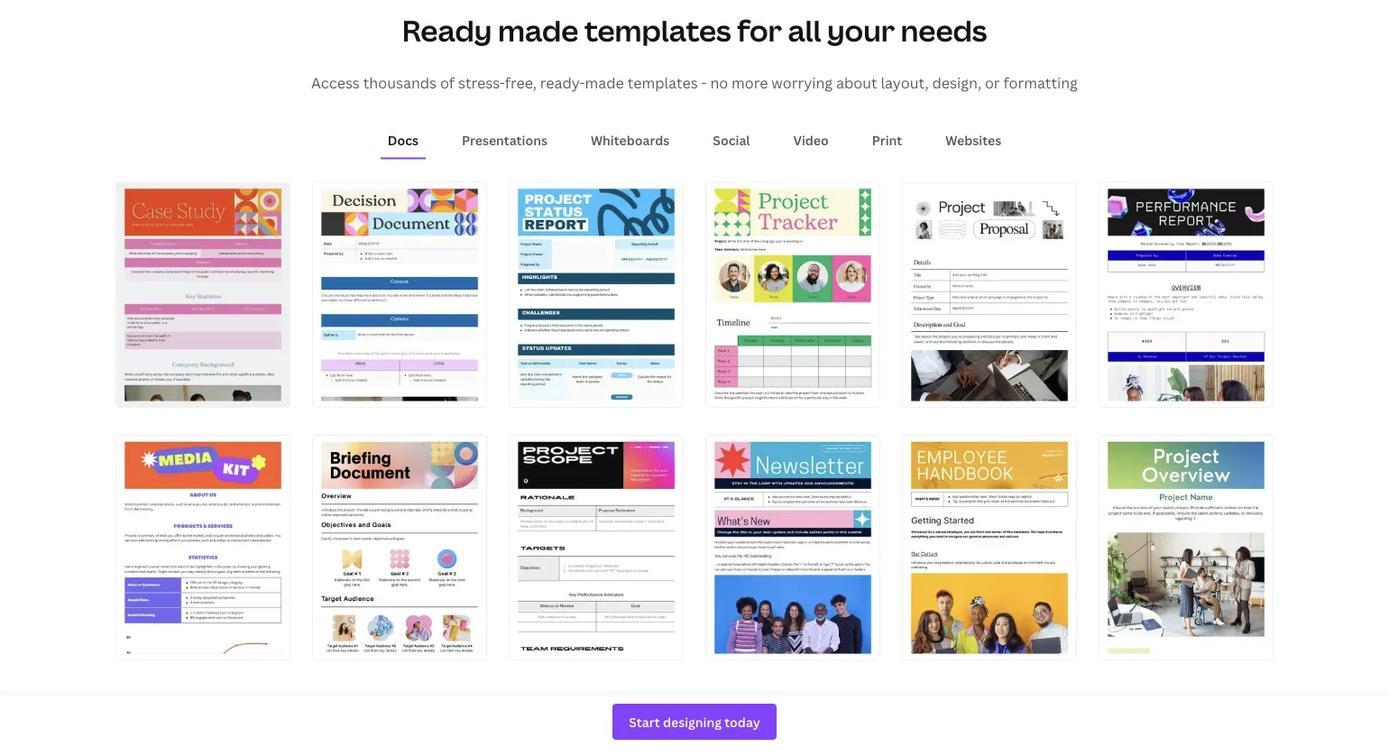 Task type: describe. For each thing, give the bounding box(es) containing it.
your
[[827, 11, 895, 50]]

presentations
[[462, 131, 548, 149]]

video
[[794, 131, 829, 149]]

ready-
[[540, 73, 585, 92]]

whiteboards
[[591, 131, 670, 149]]

free,
[[505, 73, 537, 92]]

video button
[[787, 123, 836, 158]]

design,
[[933, 73, 982, 92]]

more
[[732, 73, 768, 92]]

websites button
[[939, 123, 1009, 158]]

access
[[311, 73, 360, 92]]

thousands
[[363, 73, 437, 92]]

whiteboards button
[[584, 123, 677, 158]]

case study doc in dark orange pink geometric style image
[[116, 183, 290, 407]]

employee handbook professional doc in dark brown black and white photocentric style image
[[903, 436, 1077, 660]]

ready made templates for all your needs
[[402, 11, 988, 50]]

presentations button
[[455, 123, 555, 158]]

project overview doc in light green blue vibrant professional style image
[[1100, 436, 1273, 660]]

project scope professional doc in black pink grey dark tech style image
[[510, 436, 683, 660]]

project tracker doc in green lime green neon pink geometric style image
[[707, 183, 880, 407]]

decision document doc in blue purple grey geometric style image
[[313, 183, 486, 407]]

docs button
[[381, 123, 426, 158]]

websites
[[946, 131, 1002, 149]]

bright modern abstract simple briefing document image
[[313, 436, 486, 660]]

-
[[702, 73, 707, 92]]

0 horizontal spatial made
[[498, 11, 579, 50]]

newsletter professional doc in sky blue pink red bright modern style image
[[707, 436, 880, 660]]



Task type: vqa. For each thing, say whether or not it's contained in the screenshot.
Bright Modern Abstract Simple Briefing Document image on the left of page
yes



Task type: locate. For each thing, give the bounding box(es) containing it.
1 horizontal spatial made
[[585, 73, 624, 92]]

print button
[[865, 123, 910, 158]]

project status report professional doc in dark blue light blue playful abstract style image
[[510, 183, 683, 407]]

made
[[498, 11, 579, 50], [585, 73, 624, 92]]

social button
[[706, 123, 758, 158]]

layout,
[[881, 73, 929, 92]]

1 vertical spatial templates
[[628, 73, 698, 92]]

social
[[713, 131, 750, 149]]

formatting
[[1004, 73, 1078, 92]]

of
[[440, 73, 455, 92]]

performance report professional doc in black blue dark tech style image
[[1100, 183, 1273, 407]]

media kit doc in red violet lime green bold style image
[[116, 436, 290, 660]]

access thousands of stress-free, ready-made templates - no more worrying about layout, design, or formatting
[[311, 73, 1078, 92]]

for
[[737, 11, 782, 50]]

needs
[[901, 11, 988, 50]]

1 vertical spatial made
[[585, 73, 624, 92]]

templates up access thousands of stress-free, ready-made templates - no more worrying about layout, design, or formatting
[[585, 11, 732, 50]]

project proposal doc in black and white editorial style image
[[903, 183, 1077, 407]]

all
[[788, 11, 822, 50]]

docs
[[388, 131, 419, 149]]

templates
[[585, 11, 732, 50], [628, 73, 698, 92]]

no
[[711, 73, 728, 92]]

about
[[837, 73, 878, 92]]

worrying
[[772, 73, 833, 92]]

0 vertical spatial templates
[[585, 11, 732, 50]]

print
[[872, 131, 903, 149]]

stress-
[[458, 73, 505, 92]]

templates left -
[[628, 73, 698, 92]]

made up free,
[[498, 11, 579, 50]]

ready
[[402, 11, 492, 50]]

0 vertical spatial made
[[498, 11, 579, 50]]

made up the whiteboards at the left of the page
[[585, 73, 624, 92]]

or
[[985, 73, 1000, 92]]



